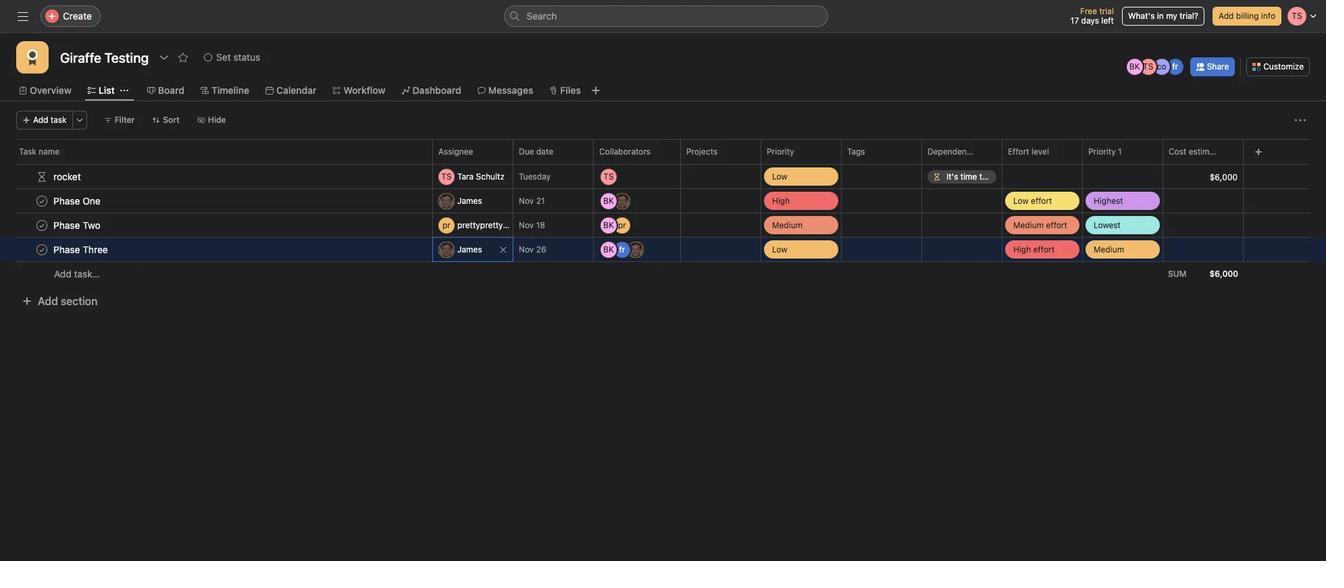 Task type: describe. For each thing, give the bounding box(es) containing it.
filter
[[115, 115, 135, 125]]

highest
[[1094, 196, 1123, 206]]

add tab image
[[590, 85, 601, 96]]

priority for priority
[[767, 147, 794, 157]]

high button
[[761, 189, 841, 213]]

completed checkbox for ja
[[34, 193, 50, 209]]

expand sidebar image
[[18, 11, 28, 22]]

search
[[527, 10, 557, 22]]

files link
[[549, 83, 581, 98]]

projects
[[686, 147, 718, 157]]

low button for tuesday
[[761, 165, 841, 188]]

what's
[[1128, 11, 1155, 21]]

nov for nov 18
[[519, 220, 534, 230]]

task…
[[74, 268, 100, 280]]

trial
[[1099, 6, 1114, 16]]

estimate
[[1189, 147, 1221, 157]]

messages link
[[477, 83, 533, 98]]

dashboard
[[412, 84, 461, 96]]

add task…
[[54, 268, 100, 280]]

completed image for nov 21
[[34, 193, 50, 209]]

list
[[99, 84, 115, 96]]

lowest button
[[1083, 213, 1163, 237]]

nov 18
[[519, 220, 545, 230]]

assignee
[[438, 147, 473, 157]]

high for high effort
[[1013, 244, 1031, 254]]

set
[[216, 51, 231, 63]]

trial?
[[1180, 11, 1198, 21]]

linked projects for phase one cell
[[680, 188, 761, 213]]

billing
[[1236, 11, 1259, 21]]

add for add task
[[33, 115, 48, 125]]

free trial 17 days left
[[1071, 6, 1114, 26]]

set status button
[[198, 48, 266, 67]]

low effort
[[1013, 196, 1052, 206]]

what's in my trial? button
[[1122, 7, 1204, 26]]

add field image
[[1254, 148, 1263, 156]]

26
[[536, 245, 546, 255]]

effort for high effort
[[1033, 244, 1054, 254]]

completed image
[[34, 217, 50, 233]]

add to starred image
[[178, 52, 189, 63]]

pr button
[[438, 217, 510, 233]]

in
[[1157, 11, 1164, 21]]

1
[[1118, 147, 1122, 157]]

timeline
[[211, 84, 249, 96]]

details image
[[416, 246, 424, 254]]

high effort
[[1013, 244, 1054, 254]]

priority 1
[[1088, 147, 1122, 157]]

effort for low effort
[[1031, 196, 1052, 206]]

files
[[560, 84, 581, 96]]

add task… button
[[54, 267, 100, 282]]

lowest
[[1094, 220, 1121, 230]]

ja inside cell
[[442, 244, 451, 254]]

share button
[[1190, 57, 1235, 76]]

dependencies
[[927, 147, 982, 157]]

workflow
[[343, 84, 385, 96]]

17
[[1071, 16, 1079, 26]]

set status
[[216, 51, 260, 63]]

cell containing ja
[[432, 237, 513, 262]]

pr
[[442, 220, 451, 230]]

linked projects for phase two cell
[[680, 213, 761, 238]]

medium for medium dropdown button
[[772, 220, 803, 230]]

1 james from the top
[[457, 196, 482, 206]]

0 horizontal spatial more actions image
[[75, 116, 84, 124]]

task
[[51, 115, 67, 125]]

add for add section
[[38, 295, 58, 307]]

nov for nov 21
[[519, 196, 534, 206]]

james inside cell
[[457, 244, 482, 254]]

header untitled section tree grid
[[0, 163, 1326, 286]]

days
[[1081, 16, 1099, 26]]

hide
[[208, 115, 226, 125]]

calendar
[[276, 84, 316, 96]]

low button for nov 26
[[761, 238, 841, 261]]

filter button
[[98, 111, 141, 130]]

add for add billing info
[[1219, 11, 1234, 21]]

hide button
[[191, 111, 232, 130]]

add section button
[[16, 289, 103, 313]]

effort
[[1008, 147, 1029, 157]]

workflow link
[[333, 83, 385, 98]]

low effort button
[[1002, 189, 1082, 213]]

low for tuesday
[[772, 171, 787, 181]]

ts inside header untitled section tree grid
[[441, 171, 452, 181]]

phase one cell
[[0, 188, 433, 213]]

bk
[[1129, 61, 1140, 72]]

effort for medium effort
[[1046, 220, 1067, 230]]

calendar link
[[265, 83, 316, 98]]

medium button
[[761, 213, 841, 237]]

fr
[[1172, 61, 1178, 72]]

cost
[[1169, 147, 1186, 157]]

tab actions image
[[120, 86, 128, 95]]

overview
[[30, 84, 71, 96]]

level
[[1032, 147, 1049, 157]]

rocket cell
[[0, 164, 433, 189]]

high effort button
[[1002, 238, 1082, 261]]

nov 21
[[519, 196, 545, 206]]

add task button
[[16, 111, 73, 130]]

left
[[1101, 16, 1114, 26]]

task
[[19, 147, 36, 157]]



Task type: vqa. For each thing, say whether or not it's contained in the screenshot.
Actions image in the right of the page
no



Task type: locate. For each thing, give the bounding box(es) containing it.
low button
[[761, 165, 841, 188], [761, 238, 841, 261]]

medium inside medium dropdown button
[[772, 220, 803, 230]]

1 vertical spatial ts
[[441, 171, 452, 181]]

1 vertical spatial high
[[1013, 244, 1031, 254]]

medium
[[772, 220, 803, 230], [1013, 220, 1044, 230], [1094, 244, 1124, 254]]

tara schultz
[[457, 171, 505, 181]]

0 vertical spatial — text field
[[1169, 221, 1243, 231]]

nov left 21
[[519, 196, 534, 206]]

tuesday
[[519, 172, 551, 182]]

effort inside dropdown button
[[1033, 244, 1054, 254]]

2 — text field from the top
[[1169, 245, 1243, 255]]

medium inside medium popup button
[[1094, 244, 1124, 254]]

low up high popup button
[[772, 171, 787, 181]]

effort level
[[1008, 147, 1049, 157]]

medium effort button
[[1002, 213, 1082, 237]]

row containing task name
[[0, 139, 1326, 164]]

add billing info button
[[1212, 7, 1281, 26]]

add left task… in the top left of the page
[[54, 268, 71, 280]]

cost estimate
[[1169, 147, 1221, 157]]

1 vertical spatial low
[[1013, 196, 1029, 206]]

highest button
[[1083, 189, 1163, 213]]

low inside "popup button"
[[1013, 196, 1029, 206]]

list link
[[88, 83, 115, 98]]

Completed checkbox
[[34, 241, 50, 258]]

low up medium effort
[[1013, 196, 1029, 206]]

1 horizontal spatial high
[[1013, 244, 1031, 254]]

1 completed checkbox from the top
[[34, 193, 50, 209]]

share
[[1207, 61, 1229, 72]]

add section
[[38, 295, 98, 307]]

add task
[[33, 115, 67, 125]]

1 vertical spatial effort
[[1046, 220, 1067, 230]]

priority for priority 1
[[1088, 147, 1116, 157]]

0 vertical spatial ja
[[442, 196, 451, 206]]

18
[[536, 220, 545, 230]]

completed checkbox up completed image
[[34, 193, 50, 209]]

Phase Three text field
[[51, 243, 112, 256]]

high
[[772, 196, 790, 206], [1013, 244, 1031, 254]]

james down "tara"
[[457, 196, 482, 206]]

messages
[[488, 84, 533, 96]]

completed checkbox for pr
[[34, 217, 50, 233]]

name
[[39, 147, 60, 157]]

cell
[[432, 237, 513, 262]]

medium button
[[1083, 238, 1163, 261]]

james
[[457, 196, 482, 206], [457, 244, 482, 254]]

2 completed checkbox from the top
[[34, 217, 50, 233]]

Completed checkbox
[[34, 193, 50, 209], [34, 217, 50, 233]]

sort
[[163, 115, 180, 125]]

completed image
[[34, 193, 50, 209], [34, 241, 50, 258]]

None text field
[[57, 45, 152, 70], [1169, 172, 1243, 182], [57, 45, 152, 70], [1169, 172, 1243, 182]]

1 low button from the top
[[761, 165, 841, 188]]

add task… row
[[0, 261, 1326, 286]]

info
[[1261, 11, 1275, 21]]

customize
[[1263, 61, 1304, 72]]

0 horizontal spatial priority
[[767, 147, 794, 157]]

customize button
[[1246, 57, 1310, 76]]

completed checkbox up completed option
[[34, 217, 50, 233]]

priority left 1
[[1088, 147, 1116, 157]]

2 nov from the top
[[519, 220, 534, 230]]

sort button
[[146, 111, 186, 130]]

medium down lowest
[[1094, 244, 1124, 254]]

1 — text field from the top
[[1169, 221, 1243, 231]]

create button
[[41, 5, 101, 27]]

board link
[[147, 83, 184, 98]]

more actions image right task on the top of page
[[75, 116, 84, 124]]

nov
[[519, 196, 534, 206], [519, 220, 534, 230], [519, 245, 534, 255]]

medium down high popup button
[[772, 220, 803, 230]]

1 priority from the left
[[767, 147, 794, 157]]

date
[[536, 147, 553, 157]]

2 vertical spatial nov
[[519, 245, 534, 255]]

ja up pr
[[442, 196, 451, 206]]

0 vertical spatial ts
[[1143, 61, 1153, 72]]

high up medium dropdown button
[[772, 196, 790, 206]]

tags
[[847, 147, 865, 157]]

1 vertical spatial low button
[[761, 238, 841, 261]]

tags for rocket cell
[[841, 164, 922, 189]]

ts left "tara"
[[441, 171, 452, 181]]

completed checkbox inside 'phase one' cell
[[34, 193, 50, 209]]

create
[[63, 10, 92, 22]]

— text field
[[1169, 221, 1243, 231], [1169, 245, 1243, 255]]

0 horizontal spatial high
[[772, 196, 790, 206]]

ribbon image
[[24, 49, 41, 66]]

row containing pr
[[0, 212, 1326, 239]]

low button up high popup button
[[761, 165, 841, 188]]

add left section
[[38, 295, 58, 307]]

completed image up completed image
[[34, 193, 50, 209]]

low button down medium dropdown button
[[761, 238, 841, 261]]

medium inside medium effort dropdown button
[[1013, 220, 1044, 230]]

row containing ts
[[0, 163, 1326, 190]]

tags for phase one cell
[[841, 188, 922, 213]]

timeline link
[[201, 83, 249, 98]]

2 priority from the left
[[1088, 147, 1116, 157]]

remove image
[[499, 246, 507, 254]]

schultz
[[476, 171, 505, 181]]

0 vertical spatial effort
[[1031, 196, 1052, 206]]

overview link
[[19, 83, 71, 98]]

more actions image
[[1295, 115, 1306, 126], [75, 116, 84, 124]]

my
[[1166, 11, 1177, 21]]

what's in my trial?
[[1128, 11, 1198, 21]]

completed checkbox inside phase two cell
[[34, 217, 50, 233]]

high inside popup button
[[772, 196, 790, 206]]

2 completed image from the top
[[34, 241, 50, 258]]

2 low button from the top
[[761, 238, 841, 261]]

james down the pr button
[[457, 244, 482, 254]]

add inside row
[[54, 268, 71, 280]]

completed image down completed image
[[34, 241, 50, 258]]

0 vertical spatial high
[[772, 196, 790, 206]]

3 nov from the top
[[519, 245, 534, 255]]

1 ja from the top
[[442, 196, 451, 206]]

1 vertical spatial james
[[457, 244, 482, 254]]

effort down medium effort dropdown button
[[1033, 244, 1054, 254]]

more actions image down customize
[[1295, 115, 1306, 126]]

nov 26
[[519, 245, 546, 255]]

add for add task…
[[54, 268, 71, 280]]

1 horizontal spatial medium
[[1013, 220, 1044, 230]]

board
[[158, 84, 184, 96]]

effort down low effort "popup button" on the right of the page
[[1046, 220, 1067, 230]]

rocket text field
[[51, 170, 85, 183]]

2 vertical spatial low
[[772, 244, 787, 254]]

task name
[[19, 147, 60, 157]]

0 horizontal spatial ts
[[441, 171, 452, 181]]

status
[[233, 51, 260, 63]]

row
[[0, 139, 1326, 164], [0, 163, 1326, 190], [16, 163, 1310, 165], [0, 187, 1326, 214], [0, 212, 1326, 239], [0, 236, 1326, 263]]

high down medium effort
[[1013, 244, 1031, 254]]

2 vertical spatial effort
[[1033, 244, 1054, 254]]

add
[[1219, 11, 1234, 21], [33, 115, 48, 125], [54, 268, 71, 280], [38, 295, 58, 307]]

effort inside "popup button"
[[1031, 196, 1052, 206]]

2 horizontal spatial medium
[[1094, 244, 1124, 254]]

0 vertical spatial low
[[772, 171, 787, 181]]

low down medium dropdown button
[[772, 244, 787, 254]]

0 vertical spatial james
[[457, 196, 482, 206]]

— text field for lowest
[[1169, 221, 1243, 231]]

priority
[[767, 147, 794, 157], [1088, 147, 1116, 157]]

high inside dropdown button
[[1013, 244, 1031, 254]]

1 vertical spatial ja
[[442, 244, 451, 254]]

1 completed image from the top
[[34, 193, 50, 209]]

1 vertical spatial nov
[[519, 220, 534, 230]]

collaborators
[[599, 147, 651, 157]]

phase three cell
[[0, 237, 433, 262]]

1 horizontal spatial priority
[[1088, 147, 1116, 157]]

completed image for nov 26
[[34, 241, 50, 258]]

medium effort
[[1013, 220, 1067, 230]]

section
[[61, 295, 98, 307]]

co
[[1157, 61, 1166, 72]]

phase two cell
[[0, 213, 433, 238]]

1 vertical spatial completed checkbox
[[34, 217, 50, 233]]

tara
[[457, 171, 474, 181]]

medium down low effort at the right top of page
[[1013, 220, 1044, 230]]

add billing info
[[1219, 11, 1275, 21]]

0 vertical spatial low button
[[761, 165, 841, 188]]

1 horizontal spatial ts
[[1143, 61, 1153, 72]]

1 vertical spatial — text field
[[1169, 245, 1243, 255]]

free
[[1080, 6, 1097, 16]]

tags for phase two cell
[[841, 213, 922, 238]]

1 horizontal spatial more actions image
[[1295, 115, 1306, 126]]

ja down pr
[[442, 244, 451, 254]]

medium for medium popup button
[[1094, 244, 1124, 254]]

— text field for medium
[[1169, 245, 1243, 255]]

21
[[536, 196, 545, 206]]

1 nov from the top
[[519, 196, 534, 206]]

dashboard link
[[402, 83, 461, 98]]

0 horizontal spatial medium
[[772, 220, 803, 230]]

completed image inside 'phase one' cell
[[34, 193, 50, 209]]

0 vertical spatial nov
[[519, 196, 534, 206]]

search list box
[[504, 5, 828, 27]]

high for high
[[772, 196, 790, 206]]

add left billing
[[1219, 11, 1234, 21]]

search button
[[504, 5, 828, 27]]

1 vertical spatial completed image
[[34, 241, 50, 258]]

low inside row
[[772, 171, 787, 181]]

Phase One text field
[[51, 194, 105, 208]]

effort inside dropdown button
[[1046, 220, 1067, 230]]

ts right bk
[[1143, 61, 1153, 72]]

2 james from the top
[[457, 244, 482, 254]]

nov for nov 26
[[519, 245, 534, 255]]

effort up medium effort
[[1031, 196, 1052, 206]]

priority up high popup button
[[767, 147, 794, 157]]

ja
[[442, 196, 451, 206], [442, 244, 451, 254]]

nov left 26
[[519, 245, 534, 255]]

2 ja from the top
[[442, 244, 451, 254]]

nov left 18
[[519, 220, 534, 230]]

0 vertical spatial completed image
[[34, 193, 50, 209]]

$6,000
[[1209, 269, 1238, 279]]

dependencies image
[[36, 171, 47, 182]]

ts
[[1143, 61, 1153, 72], [441, 171, 452, 181]]

add left task on the top of page
[[33, 115, 48, 125]]

low for nov 26
[[772, 244, 787, 254]]

Phase Two text field
[[51, 219, 104, 232]]

show options image
[[159, 52, 170, 63]]

0 vertical spatial completed checkbox
[[34, 193, 50, 209]]



